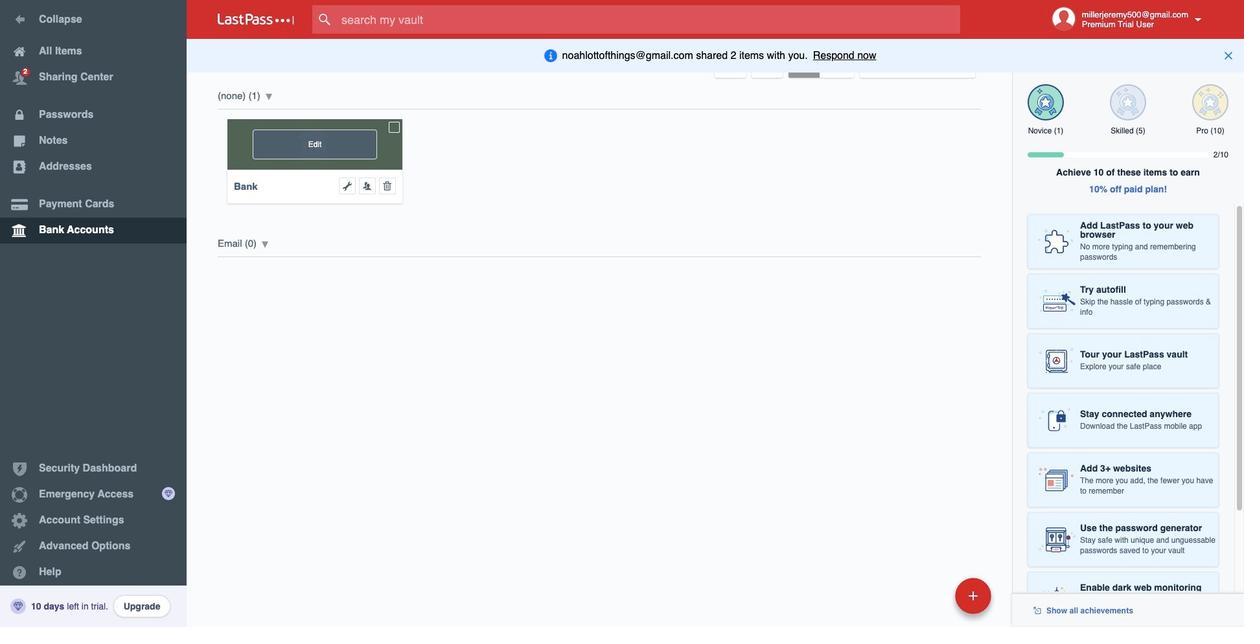 Task type: vqa. For each thing, say whether or not it's contained in the screenshot.
New item 'Navigation'
yes



Task type: locate. For each thing, give the bounding box(es) containing it.
new item navigation
[[866, 574, 999, 627]]

lastpass image
[[218, 14, 294, 25]]



Task type: describe. For each thing, give the bounding box(es) containing it.
new item element
[[866, 577, 996, 614]]

main navigation navigation
[[0, 0, 187, 627]]

search my vault text field
[[312, 5, 986, 34]]

vault options navigation
[[187, 39, 1012, 78]]

Search search field
[[312, 5, 986, 34]]



